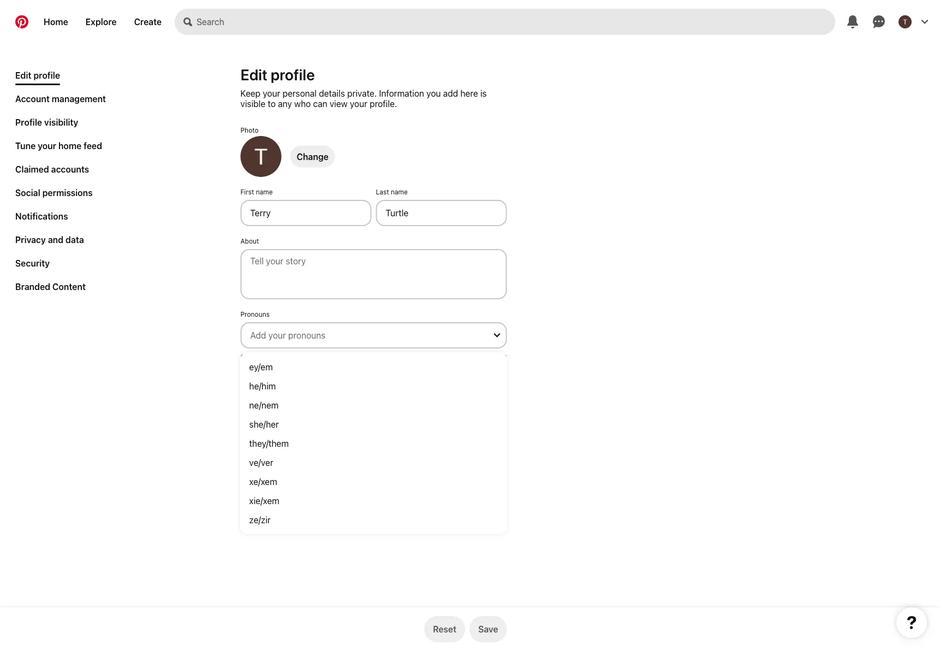 Task type: describe. For each thing, give the bounding box(es) containing it.
account
[[15, 93, 50, 104]]

on
[[375, 353, 382, 360]]

Last name text field
[[376, 200, 507, 226]]

terry image
[[241, 136, 282, 177]]

branded content link
[[11, 277, 90, 296]]

keep
[[241, 88, 261, 98]]

reset button
[[424, 616, 465, 642]]

ze/zir
[[249, 515, 271, 525]]

explore link
[[77, 9, 125, 35]]

these
[[336, 360, 353, 368]]

refer
[[492, 353, 507, 360]]

your inside list
[[38, 140, 56, 151]]

up
[[266, 353, 274, 360]]

privacy and data link
[[11, 230, 88, 249]]

First name text field
[[241, 200, 372, 226]]

permissions
[[42, 187, 93, 198]]

social permissions link
[[11, 183, 97, 202]]

feed
[[84, 140, 102, 151]]

choose up to 2 sets of pronouns to appear on your profile so others know how to refer to you. you can edit or remove these any time.
[[241, 353, 507, 368]]

profile visibility link
[[11, 113, 83, 132]]

list box containing ey/em
[[241, 353, 507, 534]]

is
[[481, 88, 487, 98]]

edit for edit profile keep your personal details private. information you add here is visible to any who can view your profile.
[[241, 66, 268, 84]]

edit profile link
[[11, 66, 64, 85]]

your right view
[[350, 98, 368, 109]]

www.pinterest.com/terryturtle85
[[241, 471, 341, 478]]

any inside edit profile keep your personal details private. information you add here is visible to any who can view your profile.
[[278, 98, 292, 109]]

claimed
[[15, 164, 49, 174]]

tune
[[15, 140, 36, 151]]

none field containing pronouns
[[236, 310, 512, 373]]

first name
[[241, 188, 273, 196]]

home link
[[35, 9, 77, 35]]

create
[[134, 17, 162, 27]]

terry turtle image
[[899, 15, 912, 28]]

name for last name
[[391, 188, 408, 196]]

accounts
[[51, 164, 89, 174]]

tune your home feed link
[[11, 136, 107, 155]]

photo
[[241, 126, 259, 134]]

others
[[430, 353, 450, 360]]

list containing edit profile
[[11, 66, 110, 300]]

you.
[[249, 360, 262, 368]]

social
[[15, 187, 40, 198]]

security link
[[11, 253, 54, 273]]

know
[[452, 353, 468, 360]]

notifications
[[15, 211, 68, 221]]

last name
[[376, 188, 408, 196]]

he/him
[[249, 381, 276, 391]]

pronouns
[[312, 353, 341, 360]]

add
[[443, 88, 458, 98]]

xe/xem
[[249, 476, 277, 487]]

Website url field
[[241, 391, 507, 417]]

create link
[[125, 9, 170, 35]]

so
[[421, 353, 428, 360]]

edit profile keep your personal details private. information you add here is visible to any who can view your profile.
[[241, 66, 487, 109]]

change
[[297, 151, 329, 162]]

your inside choose up to 2 sets of pronouns to appear on your profile so others know how to refer to you. you can edit or remove these any time.
[[384, 353, 398, 360]]

can inside choose up to 2 sets of pronouns to appear on your profile so others know how to refer to you. you can edit or remove these any time.
[[277, 360, 288, 368]]

profile.
[[370, 98, 397, 109]]

security
[[15, 258, 50, 268]]

branded
[[15, 281, 50, 292]]

profile
[[15, 117, 42, 127]]

data
[[66, 234, 84, 245]]

change button
[[290, 146, 335, 167]]

privacy
[[15, 234, 46, 245]]

visible
[[241, 98, 266, 109]]

home
[[44, 17, 68, 27]]



Task type: vqa. For each thing, say whether or not it's contained in the screenshot.
Pinterest icon
no



Task type: locate. For each thing, give the bounding box(es) containing it.
or
[[303, 360, 310, 368]]

view
[[330, 98, 348, 109]]

ne/nem
[[249, 400, 279, 410]]

1 vertical spatial any
[[355, 360, 366, 368]]

2 horizontal spatial profile
[[400, 353, 419, 360]]

Pronouns text field
[[250, 328, 484, 343]]

content
[[52, 281, 86, 292]]

name right "last"
[[391, 188, 408, 196]]

list box
[[241, 353, 507, 534]]

to left appear
[[343, 353, 349, 360]]

to right how
[[484, 353, 491, 360]]

1 name from the left
[[256, 188, 273, 196]]

remove
[[312, 360, 334, 368]]

1 vertical spatial can
[[277, 360, 288, 368]]

profile for edit profile
[[34, 70, 60, 80]]

details
[[319, 88, 345, 98]]

profile inside list
[[34, 70, 60, 80]]

0 horizontal spatial profile
[[34, 70, 60, 80]]

edit
[[241, 66, 268, 84], [15, 70, 31, 80]]

your right on
[[384, 353, 398, 360]]

Username text field
[[241, 440, 507, 466]]

any left the who
[[278, 98, 292, 109]]

name
[[256, 188, 273, 196], [391, 188, 408, 196]]

edit
[[290, 360, 302, 368]]

sets
[[289, 353, 302, 360]]

your right tune
[[38, 140, 56, 151]]

profile left so
[[400, 353, 419, 360]]

Search text field
[[197, 9, 836, 35]]

1 horizontal spatial profile
[[271, 66, 315, 84]]

save button
[[470, 616, 507, 642]]

who
[[294, 98, 311, 109]]

1 horizontal spatial edit
[[241, 66, 268, 84]]

profile for edit profile keep your personal details private. information you add here is visible to any who can view your profile.
[[271, 66, 315, 84]]

social permissions
[[15, 187, 93, 198]]

0 horizontal spatial name
[[256, 188, 273, 196]]

of
[[304, 353, 310, 360]]

reset
[[433, 624, 457, 634]]

to left you. at left bottom
[[241, 360, 247, 368]]

1 horizontal spatial can
[[313, 98, 328, 109]]

home
[[58, 140, 82, 151]]

edit up account
[[15, 70, 31, 80]]

search icon image
[[184, 17, 192, 26]]

any inside choose up to 2 sets of pronouns to appear on your profile so others know how to refer to you. you can edit or remove these any time.
[[355, 360, 366, 368]]

0 horizontal spatial any
[[278, 98, 292, 109]]

first
[[241, 188, 254, 196]]

privacy and data
[[15, 234, 84, 245]]

0 horizontal spatial edit
[[15, 70, 31, 80]]

they/them
[[249, 438, 289, 448]]

last
[[376, 188, 389, 196]]

0 vertical spatial any
[[278, 98, 292, 109]]

private.
[[347, 88, 377, 98]]

name right the first
[[256, 188, 273, 196]]

name for first name
[[256, 188, 273, 196]]

0 horizontal spatial can
[[277, 360, 288, 368]]

branded content
[[15, 281, 86, 292]]

you
[[427, 88, 441, 98]]

explore
[[86, 17, 117, 27]]

and
[[48, 234, 63, 245]]

you
[[264, 360, 275, 368]]

claimed accounts
[[15, 164, 89, 174]]

account management link
[[11, 89, 110, 108]]

here
[[461, 88, 478, 98]]

your right keep
[[263, 88, 280, 98]]

edit profile
[[15, 70, 60, 80]]

profile inside edit profile keep your personal details private. information you add here is visible to any who can view your profile.
[[271, 66, 315, 84]]

how
[[470, 353, 483, 360]]

time.
[[368, 360, 383, 368]]

to right visible
[[268, 98, 276, 109]]

management
[[52, 93, 106, 104]]

any left time.
[[355, 360, 366, 368]]

can inside edit profile keep your personal details private. information you add here is visible to any who can view your profile.
[[313, 98, 328, 109]]

can right the who
[[313, 98, 328, 109]]

can
[[313, 98, 328, 109], [277, 360, 288, 368]]

username
[[241, 428, 272, 436]]

information
[[379, 88, 424, 98]]

she/her
[[249, 419, 279, 429]]

2
[[284, 353, 288, 360]]

1 horizontal spatial any
[[355, 360, 366, 368]]

profile up personal
[[271, 66, 315, 84]]

tune your home feed
[[15, 140, 102, 151]]

About text field
[[241, 249, 507, 299]]

edit inside list
[[15, 70, 31, 80]]

ey/em
[[249, 362, 273, 372]]

2 name from the left
[[391, 188, 408, 196]]

xie/xem
[[249, 495, 280, 506]]

profile inside choose up to 2 sets of pronouns to appear on your profile so others know how to refer to you. you can edit or remove these any time.
[[400, 353, 419, 360]]

profile up "account management" link
[[34, 70, 60, 80]]

to left '2' at the bottom
[[276, 353, 282, 360]]

save
[[479, 624, 498, 634]]

any
[[278, 98, 292, 109], [355, 360, 366, 368]]

edit up keep
[[241, 66, 268, 84]]

edit for edit profile
[[15, 70, 31, 80]]

notifications link
[[11, 206, 72, 226]]

choose
[[241, 353, 264, 360]]

edit inside edit profile keep your personal details private. information you add here is visible to any who can view your profile.
[[241, 66, 268, 84]]

can right you
[[277, 360, 288, 368]]

appear
[[351, 353, 373, 360]]

to inside edit profile keep your personal details private. information you add here is visible to any who can view your profile.
[[268, 98, 276, 109]]

ve/ver
[[249, 457, 273, 468]]

about
[[241, 237, 259, 245]]

0 vertical spatial can
[[313, 98, 328, 109]]

profile
[[271, 66, 315, 84], [34, 70, 60, 80], [400, 353, 419, 360]]

account management
[[15, 93, 106, 104]]

your
[[263, 88, 280, 98], [350, 98, 368, 109], [38, 140, 56, 151], [384, 353, 398, 360]]

website
[[241, 379, 266, 387]]

personal
[[283, 88, 317, 98]]

claimed accounts link
[[11, 159, 94, 179]]

None field
[[236, 310, 512, 373]]

list
[[11, 66, 110, 300]]

profile visibility
[[15, 117, 78, 127]]

1 horizontal spatial name
[[391, 188, 408, 196]]

visibility
[[44, 117, 78, 127]]

pronouns
[[241, 310, 270, 318]]



